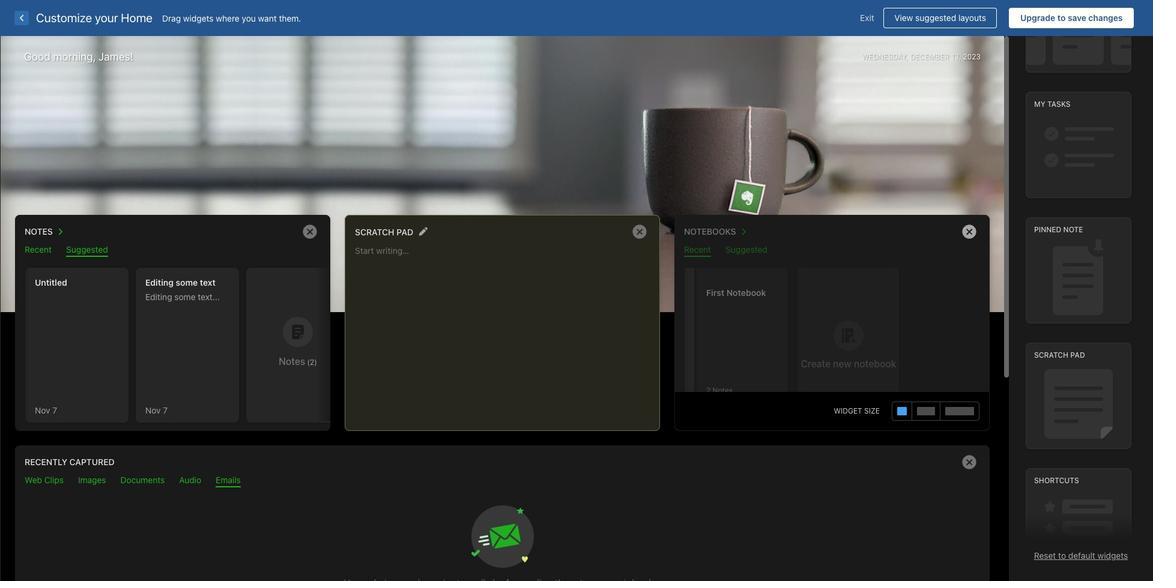 Task type: describe. For each thing, give the bounding box(es) containing it.
widget size small image
[[897, 407, 907, 416]]

13,
[[951, 52, 961, 61]]

your
[[95, 11, 118, 25]]

where
[[216, 13, 240, 23]]

changes
[[1088, 13, 1123, 23]]

james!
[[99, 50, 133, 63]]

tasks
[[1047, 100, 1071, 109]]

1 vertical spatial scratch pad
[[1034, 351, 1085, 360]]

default
[[1068, 551, 1095, 561]]

scratch pad button
[[355, 224, 413, 240]]

layouts
[[959, 13, 986, 23]]

1 horizontal spatial pad
[[1070, 351, 1085, 360]]

to for reset
[[1058, 551, 1066, 561]]

widget size
[[834, 407, 880, 416]]

upgrade
[[1020, 13, 1055, 23]]

widget size large image
[[945, 407, 974, 416]]

widget size medium image
[[917, 407, 935, 416]]

customize
[[36, 11, 92, 25]]

view
[[894, 13, 913, 23]]

0 horizontal spatial widgets
[[183, 13, 214, 23]]

customize your home
[[36, 11, 153, 25]]

2023
[[963, 52, 981, 61]]

view suggested layouts
[[894, 13, 986, 23]]

reset
[[1034, 551, 1056, 561]]

exit
[[860, 13, 874, 23]]

size
[[864, 407, 880, 416]]

exit button
[[851, 8, 883, 28]]

wednesday, december 13, 2023
[[862, 52, 981, 61]]

drag widgets where you want them.
[[162, 13, 301, 23]]

3 remove image from the left
[[957, 220, 981, 244]]

shortcuts
[[1034, 476, 1079, 485]]

my tasks
[[1034, 100, 1071, 109]]

view suggested layouts button
[[883, 8, 997, 28]]

wednesday,
[[862, 52, 908, 61]]

good
[[24, 50, 50, 63]]



Task type: vqa. For each thing, say whether or not it's contained in the screenshot.
'Search' text field
no



Task type: locate. For each thing, give the bounding box(es) containing it.
2 horizontal spatial remove image
[[957, 220, 981, 244]]

0 vertical spatial scratch pad
[[355, 227, 413, 237]]

drag
[[162, 13, 181, 23]]

scratch
[[355, 227, 394, 237], [1034, 351, 1069, 360]]

home
[[121, 11, 153, 25]]

remove image
[[298, 220, 322, 244], [628, 220, 652, 244], [957, 220, 981, 244]]

pinned
[[1034, 225, 1061, 234]]

1 vertical spatial to
[[1058, 551, 1066, 561]]

to
[[1057, 13, 1066, 23], [1058, 551, 1066, 561]]

want
[[258, 13, 277, 23]]

pad inside button
[[397, 227, 413, 237]]

widgets right default
[[1098, 551, 1128, 561]]

1 horizontal spatial scratch pad
[[1034, 351, 1085, 360]]

0 horizontal spatial scratch
[[355, 227, 394, 237]]

1 horizontal spatial remove image
[[628, 220, 652, 244]]

1 vertical spatial scratch
[[1034, 351, 1069, 360]]

widget
[[834, 407, 862, 416]]

upgrade to save changes
[[1020, 13, 1123, 23]]

you
[[242, 13, 256, 23]]

save
[[1068, 13, 1086, 23]]

1 horizontal spatial scratch
[[1034, 351, 1069, 360]]

morning,
[[53, 50, 96, 63]]

edit widget title image
[[419, 227, 428, 236]]

scratch pad
[[355, 227, 413, 237], [1034, 351, 1085, 360]]

widgets
[[183, 13, 214, 23], [1098, 551, 1128, 561]]

to inside button
[[1057, 13, 1066, 23]]

scratch inside button
[[355, 227, 394, 237]]

1 remove image from the left
[[298, 220, 322, 244]]

my
[[1034, 100, 1045, 109]]

1 horizontal spatial widgets
[[1098, 551, 1128, 561]]

1 vertical spatial pad
[[1070, 351, 1085, 360]]

0 vertical spatial pad
[[397, 227, 413, 237]]

reset to default widgets
[[1034, 551, 1128, 561]]

0 horizontal spatial pad
[[397, 227, 413, 237]]

pinned note
[[1034, 225, 1083, 234]]

to for upgrade
[[1057, 13, 1066, 23]]

good morning, james!
[[24, 50, 133, 63]]

0 vertical spatial widgets
[[183, 13, 214, 23]]

note
[[1063, 225, 1083, 234]]

december
[[910, 52, 949, 61]]

suggested
[[915, 13, 956, 23]]

them.
[[279, 13, 301, 23]]

upgrade to save changes button
[[1009, 8, 1134, 28]]

remove image
[[957, 450, 981, 474]]

0 vertical spatial to
[[1057, 13, 1066, 23]]

2 remove image from the left
[[628, 220, 652, 244]]

0 vertical spatial scratch
[[355, 227, 394, 237]]

0 horizontal spatial scratch pad
[[355, 227, 413, 237]]

0 horizontal spatial remove image
[[298, 220, 322, 244]]

reset to default widgets button
[[1034, 551, 1128, 561]]

1 vertical spatial widgets
[[1098, 551, 1128, 561]]

pad
[[397, 227, 413, 237], [1070, 351, 1085, 360]]

to right "reset"
[[1058, 551, 1066, 561]]

to left save
[[1057, 13, 1066, 23]]

widgets right drag
[[183, 13, 214, 23]]



